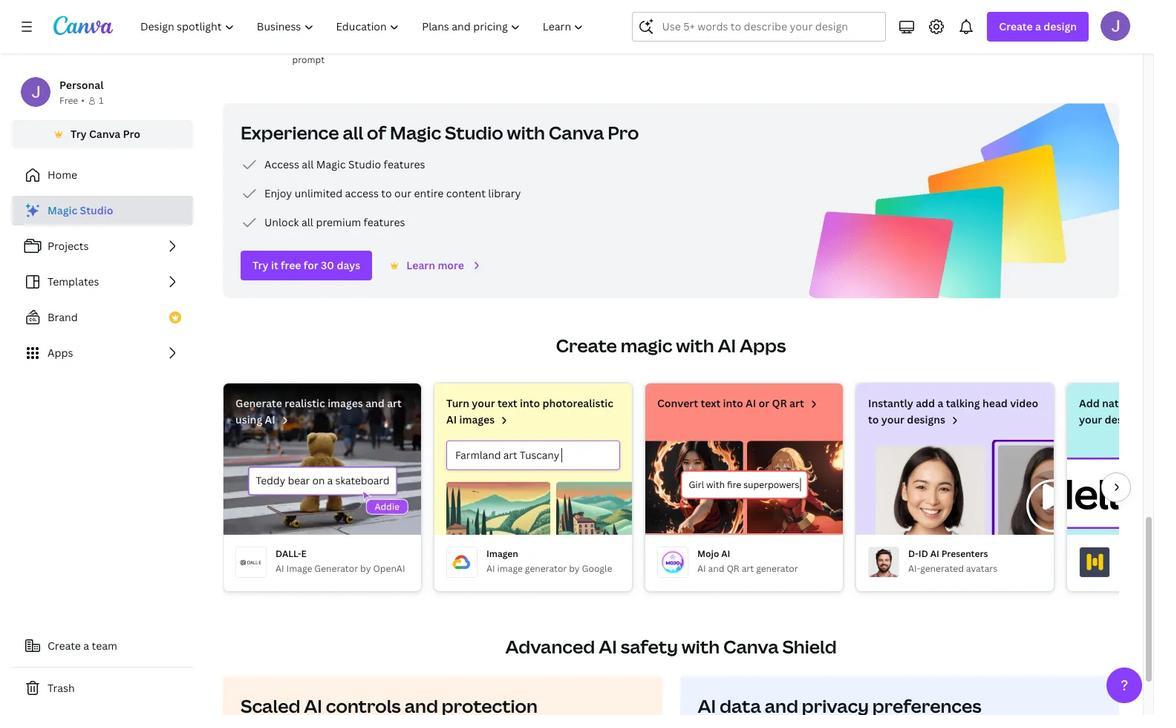 Task type: vqa. For each thing, say whether or not it's contained in the screenshot.
list
yes



Task type: describe. For each thing, give the bounding box(es) containing it.
2 horizontal spatial studio
[[445, 120, 503, 145]]

1 horizontal spatial apps
[[740, 333, 786, 358]]

turn your text into photorealistic ai images
[[446, 397, 613, 427]]

projects link
[[12, 232, 193, 261]]

2 horizontal spatial magic
[[390, 120, 441, 145]]

canva inside try canva pro "button"
[[89, 127, 120, 141]]

instantly
[[868, 397, 913, 411]]

jacob simon image
[[1101, 11, 1130, 41]]

personal
[[59, 78, 104, 92]]

learn more button
[[383, 252, 486, 278]]

openai
[[373, 563, 405, 576]]

photorealistic
[[543, 397, 613, 411]]

add for add natural-so
[[1079, 397, 1100, 411]]

team
[[92, 639, 117, 654]]

unlock
[[264, 215, 299, 229]]

generator inside mojo ai ai and qr art generator
[[756, 563, 798, 576]]

a inside instantly add a talking head video to your designs
[[938, 397, 943, 411]]

library
[[488, 186, 521, 201]]

into inside turn your text into photorealistic ai images
[[520, 397, 540, 411]]

ai down mojo
[[697, 563, 706, 576]]

magic
[[621, 333, 672, 358]]

written
[[477, 39, 508, 51]]

dall-e ai image generator by openai
[[276, 548, 405, 576]]

ai-
[[908, 563, 920, 576]]

experience all of magic studio with canva pro
[[241, 120, 639, 145]]

art inside generate realistic images and art using ai
[[387, 397, 402, 411]]

our
[[394, 186, 412, 201]]

add
[[916, 397, 935, 411]]

trash
[[48, 682, 75, 696]]

1 vertical spatial features
[[364, 215, 405, 229]]

enjoy
[[264, 186, 292, 201]]

add for add to, replace, or edit images with a short written prompt
[[292, 39, 310, 51]]

a inside button
[[83, 639, 89, 654]]

pro inside "button"
[[123, 127, 140, 141]]

days
[[337, 258, 360, 273]]

your inside instantly add a talking head video to your designs
[[881, 413, 905, 427]]

home link
[[12, 160, 193, 190]]

video
[[1010, 397, 1038, 411]]

natural-
[[1102, 397, 1142, 411]]

your inside turn your text into photorealistic ai images
[[472, 397, 495, 411]]

brand
[[48, 310, 78, 325]]

0 horizontal spatial studio
[[80, 203, 113, 218]]

30
[[321, 258, 334, 273]]

to inside list
[[381, 186, 392, 201]]

imagen
[[486, 548, 518, 561]]

image
[[497, 563, 523, 576]]

and for qr
[[708, 563, 724, 576]]

home
[[48, 168, 77, 182]]

learn more
[[406, 258, 464, 273]]

e
[[301, 548, 307, 561]]

apps link
[[12, 339, 193, 368]]

learn
[[406, 258, 435, 273]]

short
[[452, 39, 475, 51]]

add natural-so button
[[1066, 383, 1154, 593]]

shield
[[782, 635, 837, 659]]

mojo ai ai and qr art generator
[[697, 548, 798, 576]]

try for try it free for 30 days
[[253, 258, 269, 273]]

turn
[[446, 397, 469, 411]]

mojo
[[697, 548, 719, 561]]

ai left safety
[[599, 635, 617, 659]]

try it free for 30 days button
[[241, 251, 372, 281]]

or inside add to, replace, or edit images with a short written prompt
[[362, 39, 371, 51]]

create a design button
[[987, 12, 1089, 42]]

1 horizontal spatial studio
[[348, 157, 381, 172]]

create for create magic with ai apps
[[556, 333, 617, 358]]

designs
[[907, 413, 945, 427]]

it
[[271, 258, 278, 273]]

templates link
[[12, 267, 193, 297]]

advanced ai safety with canva shield
[[505, 635, 837, 659]]

1
[[99, 94, 103, 107]]

images inside add to, replace, or edit images with a short written prompt
[[392, 39, 422, 51]]

access all magic studio features
[[264, 157, 425, 172]]

create for create a design
[[999, 19, 1033, 33]]

access
[[345, 186, 379, 201]]

apps inside apps link
[[48, 346, 73, 360]]

magic studio link
[[12, 196, 193, 226]]

try canva pro
[[71, 127, 140, 141]]

Search search field
[[662, 13, 857, 41]]

generated
[[920, 563, 964, 576]]

a inside dropdown button
[[1035, 19, 1041, 33]]

ai inside turn your text into photorealistic ai images
[[446, 413, 457, 427]]

with right safety
[[682, 635, 720, 659]]

trash link
[[12, 674, 193, 704]]

enjoy unlimited access to our entire content library
[[264, 186, 521, 201]]

realistic
[[285, 397, 325, 411]]

advanced
[[505, 635, 595, 659]]

prompt
[[292, 53, 325, 66]]

ai inside generate realistic images and art using ai
[[265, 413, 275, 427]]

free •
[[59, 94, 85, 107]]

with right magic
[[676, 333, 714, 358]]

1 vertical spatial or
[[759, 397, 770, 411]]

by inside imagen ai image generator by google
[[569, 563, 580, 576]]

0 vertical spatial features
[[384, 157, 425, 172]]



Task type: locate. For each thing, give the bounding box(es) containing it.
2 vertical spatial create
[[48, 639, 81, 654]]

a left team
[[83, 639, 89, 654]]

google
[[582, 563, 612, 576]]

using
[[235, 413, 262, 427]]

0 vertical spatial studio
[[445, 120, 503, 145]]

0 vertical spatial all
[[343, 120, 363, 145]]

1 vertical spatial qr
[[727, 563, 739, 576]]

2 horizontal spatial art
[[789, 397, 804, 411]]

qr inside mojo ai ai and qr art generator
[[727, 563, 739, 576]]

1 horizontal spatial by
[[569, 563, 580, 576]]

1 vertical spatial magic
[[316, 157, 346, 172]]

content
[[446, 186, 486, 201]]

to inside instantly add a talking head video to your designs
[[868, 413, 879, 427]]

generator
[[314, 563, 358, 576]]

images right realistic
[[328, 397, 363, 411]]

1 horizontal spatial list
[[241, 156, 521, 232]]

features down enjoy unlimited access to our entire content library
[[364, 215, 405, 229]]

ai down dall-
[[276, 563, 284, 576]]

2 vertical spatial all
[[301, 215, 313, 229]]

1 vertical spatial try
[[253, 258, 269, 273]]

1 horizontal spatial canva
[[549, 120, 604, 145]]

add inside add natural-so
[[1079, 397, 1100, 411]]

0 horizontal spatial list
[[12, 196, 193, 368]]

0 vertical spatial qr
[[772, 397, 787, 411]]

d-id ai presenters ai-generated avatars
[[908, 548, 998, 576]]

of
[[367, 120, 386, 145]]

images down turn
[[459, 413, 495, 427]]

all left of
[[343, 120, 363, 145]]

add to, replace, or edit images with a short written prompt
[[292, 39, 508, 66]]

all
[[343, 120, 363, 145], [302, 157, 314, 172], [301, 215, 313, 229]]

list containing access all magic studio features
[[241, 156, 521, 232]]

apps down "brand"
[[48, 346, 73, 360]]

ai down the imagen
[[486, 563, 495, 576]]

qr
[[772, 397, 787, 411], [727, 563, 739, 576]]

0 horizontal spatial try
[[71, 127, 87, 141]]

0 vertical spatial try
[[71, 127, 87, 141]]

id
[[919, 548, 928, 561]]

create left design
[[999, 19, 1033, 33]]

your right turn
[[472, 397, 495, 411]]

with up library
[[507, 120, 545, 145]]

all for premium
[[301, 215, 313, 229]]

1 generator from the left
[[525, 563, 567, 576]]

experience
[[241, 120, 339, 145]]

studio up access
[[348, 157, 381, 172]]

into right convert
[[723, 397, 743, 411]]

0 vertical spatial and
[[365, 397, 385, 411]]

0 horizontal spatial canva
[[89, 127, 120, 141]]

ai right mojo
[[721, 548, 730, 561]]

to,
[[312, 39, 323, 51]]

add left to,
[[292, 39, 310, 51]]

to
[[381, 186, 392, 201], [868, 413, 879, 427]]

1 vertical spatial your
[[881, 413, 905, 427]]

list
[[241, 156, 521, 232], [12, 196, 193, 368]]

1 vertical spatial and
[[708, 563, 724, 576]]

create a team button
[[12, 632, 193, 662]]

art inside mojo ai ai and qr art generator
[[742, 563, 754, 576]]

0 horizontal spatial qr
[[727, 563, 739, 576]]

create a team
[[48, 639, 117, 654]]

•
[[81, 94, 85, 107]]

free
[[281, 258, 301, 273]]

add
[[292, 39, 310, 51], [1079, 397, 1100, 411]]

image
[[286, 563, 312, 576]]

2 into from the left
[[723, 397, 743, 411]]

edit
[[373, 39, 390, 51]]

0 vertical spatial add
[[292, 39, 310, 51]]

1 horizontal spatial generator
[[756, 563, 798, 576]]

premium
[[316, 215, 361, 229]]

1 horizontal spatial text
[[701, 397, 721, 411]]

ai inside d-id ai presenters ai-generated avatars
[[930, 548, 939, 561]]

add left natural-
[[1079, 397, 1100, 411]]

magic right of
[[390, 120, 441, 145]]

1 horizontal spatial to
[[868, 413, 879, 427]]

magic down home
[[48, 203, 77, 218]]

1 horizontal spatial pro
[[608, 120, 639, 145]]

so
[[1142, 397, 1154, 411]]

all right "unlock"
[[301, 215, 313, 229]]

or
[[362, 39, 371, 51], [759, 397, 770, 411]]

a left design
[[1035, 19, 1041, 33]]

0 horizontal spatial magic
[[48, 203, 77, 218]]

more
[[438, 258, 464, 273]]

1 vertical spatial create
[[556, 333, 617, 358]]

1 horizontal spatial or
[[759, 397, 770, 411]]

ai inside dall-e ai image generator by openai
[[276, 563, 284, 576]]

with inside add to, replace, or edit images with a short written prompt
[[424, 39, 443, 51]]

2 vertical spatial magic
[[48, 203, 77, 218]]

0 horizontal spatial create
[[48, 639, 81, 654]]

access
[[264, 157, 299, 172]]

into
[[520, 397, 540, 411], [723, 397, 743, 411]]

1 horizontal spatial your
[[881, 413, 905, 427]]

0 horizontal spatial or
[[362, 39, 371, 51]]

2 vertical spatial images
[[459, 413, 495, 427]]

try left it
[[253, 258, 269, 273]]

all right access
[[302, 157, 314, 172]]

0 vertical spatial create
[[999, 19, 1033, 33]]

create up photorealistic
[[556, 333, 617, 358]]

ai
[[718, 333, 736, 358], [746, 397, 756, 411], [265, 413, 275, 427], [446, 413, 457, 427], [721, 548, 730, 561], [930, 548, 939, 561], [276, 563, 284, 576], [486, 563, 495, 576], [697, 563, 706, 576], [599, 635, 617, 659]]

magic up unlimited at left top
[[316, 157, 346, 172]]

magic studio
[[48, 203, 113, 218]]

list containing magic studio
[[12, 196, 193, 368]]

a right add
[[938, 397, 943, 411]]

dall-
[[276, 548, 301, 561]]

1 horizontal spatial magic
[[316, 157, 346, 172]]

features
[[384, 157, 425, 172], [364, 215, 405, 229]]

add natural-so
[[1079, 397, 1154, 427]]

to down instantly
[[868, 413, 879, 427]]

projects
[[48, 239, 89, 253]]

convert
[[657, 397, 698, 411]]

2 text from the left
[[701, 397, 721, 411]]

art
[[387, 397, 402, 411], [789, 397, 804, 411], [742, 563, 754, 576]]

create for create a team
[[48, 639, 81, 654]]

1 vertical spatial images
[[328, 397, 363, 411]]

0 vertical spatial your
[[472, 397, 495, 411]]

unlimited
[[295, 186, 342, 201]]

unlock all premium features
[[264, 215, 405, 229]]

create inside button
[[48, 639, 81, 654]]

0 horizontal spatial into
[[520, 397, 540, 411]]

head
[[983, 397, 1008, 411]]

0 horizontal spatial your
[[472, 397, 495, 411]]

ai down turn
[[446, 413, 457, 427]]

0 horizontal spatial images
[[328, 397, 363, 411]]

and inside mojo ai ai and qr art generator
[[708, 563, 724, 576]]

avatars
[[966, 563, 998, 576]]

studio up content
[[445, 120, 503, 145]]

1 horizontal spatial try
[[253, 258, 269, 273]]

try it free for 30 days
[[253, 258, 360, 273]]

a left short on the left top
[[445, 39, 450, 51]]

top level navigation element
[[131, 12, 597, 42]]

entire
[[414, 186, 444, 201]]

your
[[472, 397, 495, 411], [881, 413, 905, 427]]

templates
[[48, 275, 99, 289]]

text right turn
[[497, 397, 517, 411]]

1 horizontal spatial add
[[1079, 397, 1100, 411]]

0 vertical spatial images
[[392, 39, 422, 51]]

try inside button
[[253, 258, 269, 273]]

2 by from the left
[[569, 563, 580, 576]]

instantly add a talking head video to your designs
[[868, 397, 1038, 427]]

all for of
[[343, 120, 363, 145]]

and inside generate realistic images and art using ai
[[365, 397, 385, 411]]

1 horizontal spatial qr
[[772, 397, 787, 411]]

ai up convert text into ai or qr art
[[718, 333, 736, 358]]

by
[[360, 563, 371, 576], [569, 563, 580, 576]]

convert text into ai or qr art
[[657, 397, 804, 411]]

create left team
[[48, 639, 81, 654]]

try inside "button"
[[71, 127, 87, 141]]

0 horizontal spatial to
[[381, 186, 392, 201]]

1 horizontal spatial images
[[392, 39, 422, 51]]

a
[[1035, 19, 1041, 33], [445, 39, 450, 51], [938, 397, 943, 411], [83, 639, 89, 654]]

by left google on the bottom right
[[569, 563, 580, 576]]

0 horizontal spatial art
[[387, 397, 402, 411]]

presenters
[[941, 548, 988, 561]]

2 horizontal spatial canva
[[723, 635, 779, 659]]

2 vertical spatial studio
[[80, 203, 113, 218]]

a inside add to, replace, or edit images with a short written prompt
[[445, 39, 450, 51]]

1 by from the left
[[360, 563, 371, 576]]

and right realistic
[[365, 397, 385, 411]]

design
[[1044, 19, 1077, 33]]

by inside dall-e ai image generator by openai
[[360, 563, 371, 576]]

0 horizontal spatial and
[[365, 397, 385, 411]]

None search field
[[632, 12, 886, 42]]

text right convert
[[701, 397, 721, 411]]

1 horizontal spatial art
[[742, 563, 754, 576]]

ai right convert
[[746, 397, 756, 411]]

0 horizontal spatial pro
[[123, 127, 140, 141]]

create inside dropdown button
[[999, 19, 1033, 33]]

2 horizontal spatial create
[[999, 19, 1033, 33]]

studio down the home "link"
[[80, 203, 113, 218]]

1 vertical spatial add
[[1079, 397, 1100, 411]]

canva
[[549, 120, 604, 145], [89, 127, 120, 141], [723, 635, 779, 659]]

1 vertical spatial to
[[868, 413, 879, 427]]

generate realistic images and art using ai
[[235, 397, 402, 427]]

try
[[71, 127, 87, 141], [253, 258, 269, 273]]

0 vertical spatial magic
[[390, 120, 441, 145]]

0 horizontal spatial by
[[360, 563, 371, 576]]

generator inside imagen ai image generator by google
[[525, 563, 567, 576]]

free
[[59, 94, 78, 107]]

and down mojo
[[708, 563, 724, 576]]

0 horizontal spatial generator
[[525, 563, 567, 576]]

images inside generate realistic images and art using ai
[[328, 397, 363, 411]]

with left short on the left top
[[424, 39, 443, 51]]

apps up convert text into ai or qr art
[[740, 333, 786, 358]]

for
[[304, 258, 318, 273]]

try canva pro button
[[12, 120, 193, 149]]

text inside turn your text into photorealistic ai images
[[497, 397, 517, 411]]

1 into from the left
[[520, 397, 540, 411]]

1 text from the left
[[497, 397, 517, 411]]

all for magic
[[302, 157, 314, 172]]

2 generator from the left
[[756, 563, 798, 576]]

by left openai
[[360, 563, 371, 576]]

1 vertical spatial studio
[[348, 157, 381, 172]]

try for try canva pro
[[71, 127, 87, 141]]

into left photorealistic
[[520, 397, 540, 411]]

add inside add to, replace, or edit images with a short written prompt
[[292, 39, 310, 51]]

0 horizontal spatial text
[[497, 397, 517, 411]]

0 horizontal spatial add
[[292, 39, 310, 51]]

0 vertical spatial to
[[381, 186, 392, 201]]

1 horizontal spatial into
[[723, 397, 743, 411]]

ai down generate
[[265, 413, 275, 427]]

to left our
[[381, 186, 392, 201]]

studio
[[445, 120, 503, 145], [348, 157, 381, 172], [80, 203, 113, 218]]

d-
[[908, 548, 919, 561]]

ai inside imagen ai image generator by google
[[486, 563, 495, 576]]

features up our
[[384, 157, 425, 172]]

your down instantly
[[881, 413, 905, 427]]

1 horizontal spatial create
[[556, 333, 617, 358]]

imagen ai image generator by google
[[486, 548, 612, 576]]

ai right id
[[930, 548, 939, 561]]

0 vertical spatial or
[[362, 39, 371, 51]]

safety
[[621, 635, 678, 659]]

pro
[[608, 120, 639, 145], [123, 127, 140, 141]]

1 horizontal spatial and
[[708, 563, 724, 576]]

and for art
[[365, 397, 385, 411]]

brand link
[[12, 303, 193, 333]]

replace,
[[325, 39, 360, 51]]

1 vertical spatial all
[[302, 157, 314, 172]]

2 horizontal spatial images
[[459, 413, 495, 427]]

generate
[[235, 397, 282, 411]]

create a design
[[999, 19, 1077, 33]]

talking
[[946, 397, 980, 411]]

try down •
[[71, 127, 87, 141]]

images right edit
[[392, 39, 422, 51]]

images inside turn your text into photorealistic ai images
[[459, 413, 495, 427]]

0 horizontal spatial apps
[[48, 346, 73, 360]]



